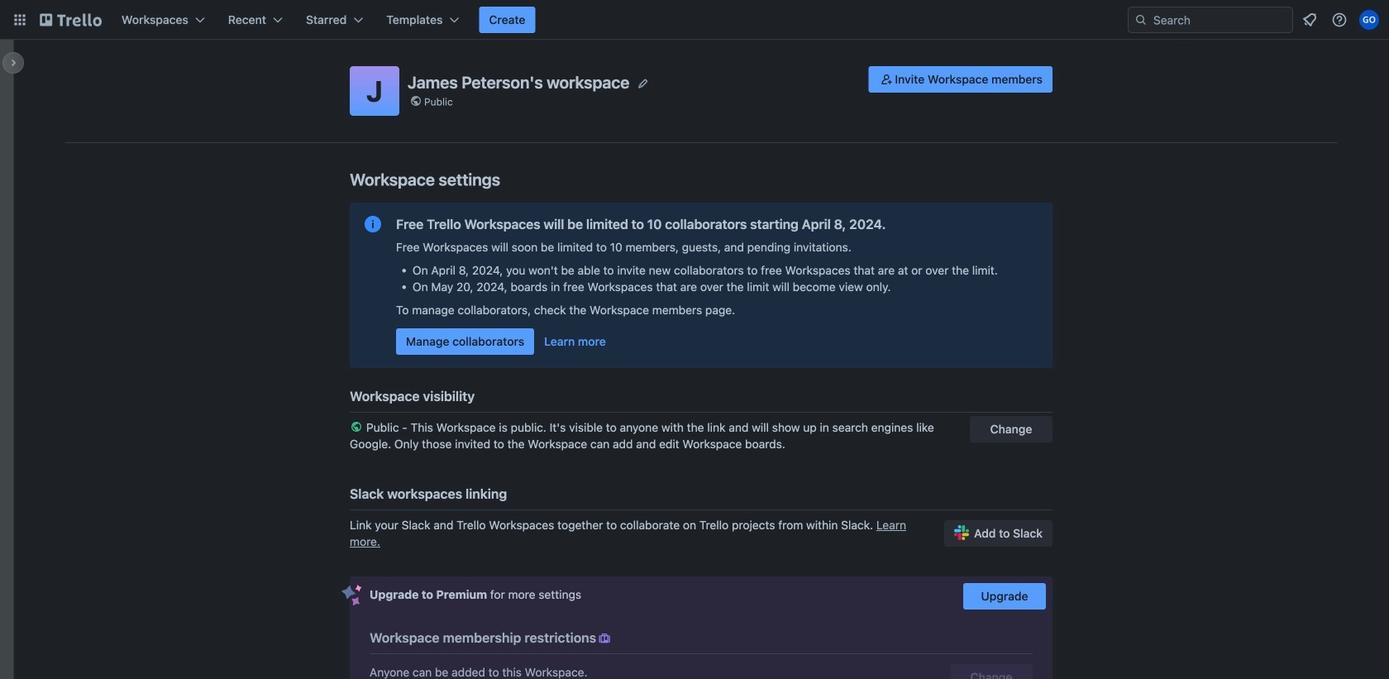 Task type: vqa. For each thing, say whether or not it's contained in the screenshot.
Trello Trello Engineering Team icon
no



Task type: locate. For each thing, give the bounding box(es) containing it.
search image
[[1135, 13, 1148, 26]]

open information menu image
[[1332, 12, 1348, 28]]

0 horizontal spatial sm image
[[597, 630, 613, 647]]

sm image
[[879, 71, 895, 88], [597, 630, 613, 647]]

1 horizontal spatial sm image
[[879, 71, 895, 88]]

primary element
[[0, 0, 1390, 40]]

1 vertical spatial sm image
[[597, 630, 613, 647]]



Task type: describe. For each thing, give the bounding box(es) containing it.
0 notifications image
[[1300, 10, 1320, 30]]

0 vertical spatial sm image
[[879, 71, 895, 88]]

Search field
[[1148, 7, 1293, 32]]

sparkle image
[[342, 585, 362, 606]]

gary orlando (garyorlando) image
[[1360, 10, 1380, 30]]

back to home image
[[40, 7, 102, 33]]



